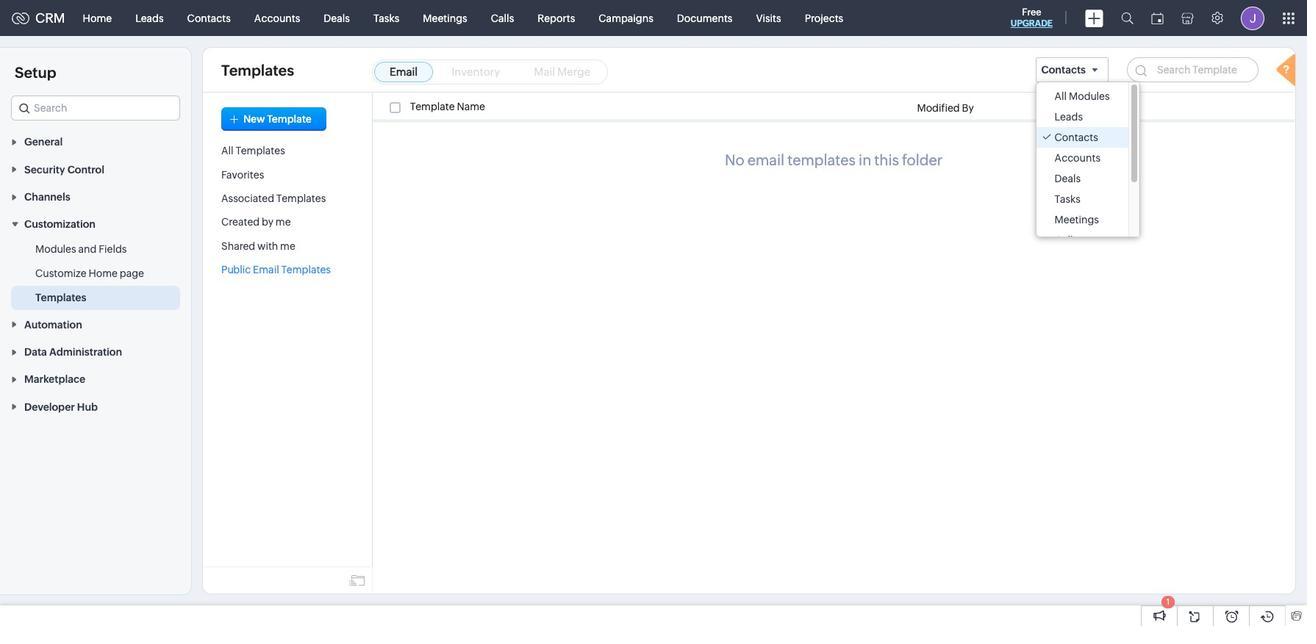 Task type: locate. For each thing, give the bounding box(es) containing it.
1 horizontal spatial modules
[[1069, 91, 1110, 102]]

security control
[[24, 164, 104, 175]]

templates
[[221, 61, 294, 78], [236, 145, 285, 157], [276, 193, 326, 204], [281, 264, 331, 276], [35, 292, 86, 304]]

contacts up all modules
[[1041, 64, 1086, 76]]

home down fields
[[89, 268, 118, 280]]

contacts
[[187, 12, 231, 24], [1041, 64, 1086, 76], [1055, 132, 1098, 143]]

Search Template text field
[[1127, 57, 1259, 82]]

1 vertical spatial all
[[221, 145, 233, 157]]

1 horizontal spatial accounts
[[1055, 152, 1101, 164]]

1 vertical spatial home
[[89, 268, 118, 280]]

search element
[[1112, 0, 1142, 36]]

1 horizontal spatial deals
[[1055, 173, 1081, 185]]

1 vertical spatial tasks
[[1055, 193, 1081, 205]]

leads right home link
[[135, 12, 164, 24]]

no email templates in this folder
[[725, 152, 943, 169]]

this
[[874, 152, 899, 169]]

leads
[[135, 12, 164, 24], [1055, 111, 1083, 123]]

0 horizontal spatial accounts
[[254, 12, 300, 24]]

created by me
[[221, 216, 291, 228]]

0 horizontal spatial all
[[221, 145, 233, 157]]

deals
[[324, 12, 350, 24], [1055, 173, 1081, 185]]

modified by
[[917, 102, 974, 114]]

0 vertical spatial me
[[276, 216, 291, 228]]

1 vertical spatial modules
[[35, 244, 76, 255]]

contacts for 'contacts' "field"
[[1041, 64, 1086, 76]]

2 vertical spatial contacts
[[1055, 132, 1098, 143]]

contacts inside 'link'
[[187, 12, 231, 24]]

logo image
[[12, 12, 29, 24]]

1 horizontal spatial all
[[1055, 91, 1067, 102]]

0 horizontal spatial template
[[267, 113, 312, 125]]

me
[[276, 216, 291, 228], [280, 240, 295, 252]]

0 horizontal spatial meetings
[[423, 12, 467, 24]]

deals down the 'last' at right top
[[1055, 173, 1081, 185]]

tasks
[[373, 12, 399, 24], [1055, 193, 1081, 205]]

all
[[1055, 91, 1067, 102], [221, 145, 233, 157]]

Contacts field
[[1035, 57, 1109, 82]]

1 vertical spatial template
[[267, 113, 312, 125]]

0 vertical spatial all
[[1055, 91, 1067, 102]]

meetings
[[423, 12, 467, 24], [1055, 214, 1099, 226]]

public email templates link
[[221, 264, 331, 276]]

email link
[[374, 62, 433, 82]]

0 vertical spatial meetings
[[423, 12, 467, 24]]

1 vertical spatial contacts
[[1041, 64, 1086, 76]]

template inside button
[[267, 113, 312, 125]]

0 vertical spatial email
[[390, 65, 418, 78]]

0 horizontal spatial deals
[[324, 12, 350, 24]]

tasks inside tree
[[1055, 193, 1081, 205]]

developer hub
[[24, 401, 98, 413]]

home inside customization region
[[89, 268, 118, 280]]

home right the 'crm'
[[83, 12, 112, 24]]

1 vertical spatial meetings
[[1055, 214, 1099, 226]]

no
[[725, 152, 744, 169]]

campaigns link
[[587, 0, 665, 36]]

0 horizontal spatial email
[[253, 264, 279, 276]]

campaigns
[[599, 12, 653, 24]]

free
[[1022, 7, 1041, 18]]

marketplace button
[[0, 365, 191, 393]]

tree containing all modules
[[1036, 82, 1139, 251]]

email
[[390, 65, 418, 78], [253, 264, 279, 276]]

all for all templates
[[221, 145, 233, 157]]

visits link
[[744, 0, 793, 36]]

home
[[83, 12, 112, 24], [89, 268, 118, 280]]

data administration
[[24, 346, 122, 358]]

templates inside customization region
[[35, 292, 86, 304]]

0 vertical spatial tasks
[[373, 12, 399, 24]]

1 vertical spatial calls
[[1055, 235, 1078, 246]]

hub
[[77, 401, 98, 413]]

1 horizontal spatial tasks
[[1055, 193, 1081, 205]]

modules up customize at the left top of the page
[[35, 244, 76, 255]]

accounts left the deals link
[[254, 12, 300, 24]]

0 horizontal spatial modules
[[35, 244, 76, 255]]

used
[[1086, 102, 1110, 114]]

0 horizontal spatial leads
[[135, 12, 164, 24]]

templates up new
[[221, 61, 294, 78]]

all down 'contacts' "field"
[[1055, 91, 1067, 102]]

tree
[[1036, 82, 1139, 251]]

page
[[120, 268, 144, 280]]

0 horizontal spatial calls
[[491, 12, 514, 24]]

templates down customize at the left top of the page
[[35, 292, 86, 304]]

upgrade
[[1011, 18, 1053, 29]]

all up favorites
[[221, 145, 233, 157]]

me for shared with me
[[280, 240, 295, 252]]

0 vertical spatial home
[[83, 12, 112, 24]]

customize
[[35, 268, 86, 280]]

modules down 'contacts' "field"
[[1069, 91, 1110, 102]]

template
[[410, 101, 455, 113], [267, 113, 312, 125]]

create menu image
[[1085, 9, 1103, 27]]

all for all modules
[[1055, 91, 1067, 102]]

calls link
[[479, 0, 526, 36]]

deals left tasks "link"
[[324, 12, 350, 24]]

1 vertical spatial accounts
[[1055, 152, 1101, 164]]

email down with
[[253, 264, 279, 276]]

accounts down the 'last' at right top
[[1055, 152, 1101, 164]]

1 horizontal spatial meetings
[[1055, 214, 1099, 226]]

1 vertical spatial leads
[[1055, 111, 1083, 123]]

meetings link
[[411, 0, 479, 36]]

contacts right leads link
[[187, 12, 231, 24]]

contacts for contacts 'link'
[[187, 12, 231, 24]]

me right the by in the left of the page
[[276, 216, 291, 228]]

automation
[[24, 319, 82, 331]]

0 vertical spatial modules
[[1069, 91, 1110, 102]]

search image
[[1121, 12, 1134, 24]]

general
[[24, 136, 63, 148]]

1 horizontal spatial calls
[[1055, 235, 1078, 246]]

modules inside customization region
[[35, 244, 76, 255]]

Search text field
[[12, 96, 179, 120]]

me right with
[[280, 240, 295, 252]]

modules
[[1069, 91, 1110, 102], [35, 244, 76, 255]]

contacts inside "field"
[[1041, 64, 1086, 76]]

accounts
[[254, 12, 300, 24], [1055, 152, 1101, 164]]

leads down all modules
[[1055, 111, 1083, 123]]

1 horizontal spatial template
[[410, 101, 455, 113]]

calls
[[491, 12, 514, 24], [1055, 235, 1078, 246]]

and
[[78, 244, 97, 255]]

all modules
[[1055, 91, 1110, 102]]

1 vertical spatial deals
[[1055, 173, 1081, 185]]

automation button
[[0, 311, 191, 338]]

security control button
[[0, 155, 191, 183]]

0 vertical spatial contacts
[[187, 12, 231, 24]]

by
[[962, 102, 974, 114]]

template right new
[[267, 113, 312, 125]]

free upgrade
[[1011, 7, 1053, 29]]

developer hub button
[[0, 393, 191, 420]]

email up template name
[[390, 65, 418, 78]]

with
[[257, 240, 278, 252]]

0 vertical spatial template
[[410, 101, 455, 113]]

customization region
[[0, 238, 191, 311]]

0 vertical spatial leads
[[135, 12, 164, 24]]

contacts down the 'last' at right top
[[1055, 132, 1098, 143]]

in
[[859, 152, 871, 169]]

public email templates
[[221, 264, 331, 276]]

1 horizontal spatial leads
[[1055, 111, 1083, 123]]

favorites
[[221, 169, 264, 181]]

None field
[[11, 96, 180, 121]]

0 horizontal spatial tasks
[[373, 12, 399, 24]]

1 vertical spatial me
[[280, 240, 295, 252]]

all templates
[[221, 145, 285, 157]]

template left name
[[410, 101, 455, 113]]

1 vertical spatial email
[[253, 264, 279, 276]]

developer
[[24, 401, 75, 413]]



Task type: vqa. For each thing, say whether or not it's contained in the screenshot.
christopher- maclead@noemail.com link
no



Task type: describe. For each thing, give the bounding box(es) containing it.
created by me link
[[221, 216, 291, 228]]

modules and fields
[[35, 244, 127, 255]]

associated
[[221, 193, 274, 204]]

calendar image
[[1151, 12, 1164, 24]]

customization
[[24, 219, 96, 230]]

customize home page link
[[35, 266, 144, 281]]

crm link
[[12, 10, 65, 26]]

profile element
[[1232, 0, 1273, 36]]

crm
[[35, 10, 65, 26]]

modified
[[917, 102, 960, 114]]

templates link
[[35, 291, 86, 305]]

marketplace
[[24, 374, 85, 386]]

data administration button
[[0, 338, 191, 365]]

new template
[[243, 113, 312, 125]]

visits
[[756, 12, 781, 24]]

data
[[24, 346, 47, 358]]

1 horizontal spatial email
[[390, 65, 418, 78]]

me for created by me
[[276, 216, 291, 228]]

fields
[[99, 244, 127, 255]]

templates up created by me
[[276, 193, 326, 204]]

security
[[24, 164, 65, 175]]

projects
[[805, 12, 843, 24]]

reports
[[538, 12, 575, 24]]

channels button
[[0, 183, 191, 210]]

templates
[[787, 152, 856, 169]]

last
[[1064, 102, 1084, 114]]

leads link
[[124, 0, 175, 36]]

customize home page
[[35, 268, 144, 280]]

modules and fields link
[[35, 242, 127, 257]]

created
[[221, 216, 260, 228]]

associated templates link
[[221, 193, 326, 204]]

0 vertical spatial deals
[[324, 12, 350, 24]]

email
[[747, 152, 784, 169]]

channels
[[24, 191, 70, 203]]

tasks inside "link"
[[373, 12, 399, 24]]

templates up favorites
[[236, 145, 285, 157]]

new template button
[[221, 107, 326, 131]]

deals link
[[312, 0, 362, 36]]

1
[[1167, 598, 1170, 607]]

last used
[[1064, 102, 1110, 114]]

0 vertical spatial calls
[[491, 12, 514, 24]]

shared with me link
[[221, 240, 295, 252]]

associated templates
[[221, 193, 326, 204]]

shared with me
[[221, 240, 295, 252]]

documents link
[[665, 0, 744, 36]]

contacts link
[[175, 0, 242, 36]]

all templates link
[[221, 145, 285, 157]]

new
[[243, 113, 265, 125]]

template name
[[410, 101, 485, 113]]

by
[[262, 216, 273, 228]]

folder
[[902, 152, 943, 169]]

favorites link
[[221, 169, 264, 181]]

projects link
[[793, 0, 855, 36]]

profile image
[[1241, 6, 1264, 30]]

accounts link
[[242, 0, 312, 36]]

0 vertical spatial accounts
[[254, 12, 300, 24]]

general button
[[0, 128, 191, 155]]

setup
[[15, 64, 56, 81]]

public
[[221, 264, 251, 276]]

customization button
[[0, 210, 191, 238]]

reports link
[[526, 0, 587, 36]]

documents
[[677, 12, 733, 24]]

tasks link
[[362, 0, 411, 36]]

control
[[67, 164, 104, 175]]

shared
[[221, 240, 255, 252]]

accounts inside tree
[[1055, 152, 1101, 164]]

home link
[[71, 0, 124, 36]]

create menu element
[[1076, 0, 1112, 36]]

administration
[[49, 346, 122, 358]]

name
[[457, 101, 485, 113]]

meetings inside meetings "link"
[[423, 12, 467, 24]]

templates down shared with me
[[281, 264, 331, 276]]



